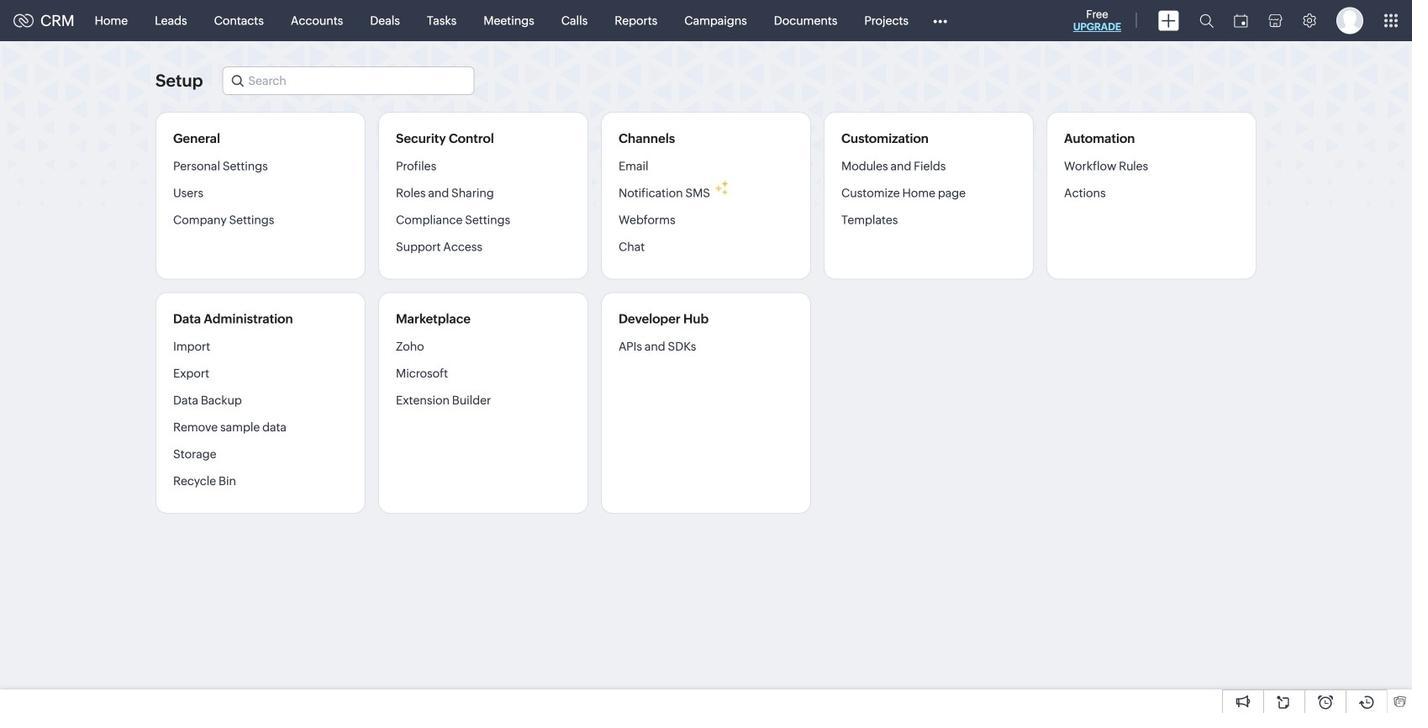 Task type: describe. For each thing, give the bounding box(es) containing it.
create menu image
[[1159, 11, 1180, 31]]

search element
[[1190, 0, 1224, 41]]

logo image
[[13, 14, 34, 27]]

create menu element
[[1149, 0, 1190, 41]]

calendar image
[[1234, 14, 1249, 27]]

search image
[[1200, 13, 1214, 28]]



Task type: vqa. For each thing, say whether or not it's contained in the screenshot.
Search text box
yes



Task type: locate. For each thing, give the bounding box(es) containing it.
Other Modules field
[[922, 7, 959, 34]]

None field
[[222, 66, 475, 95]]

profile element
[[1327, 0, 1374, 41]]

profile image
[[1337, 7, 1364, 34]]

Search text field
[[223, 67, 474, 94]]



